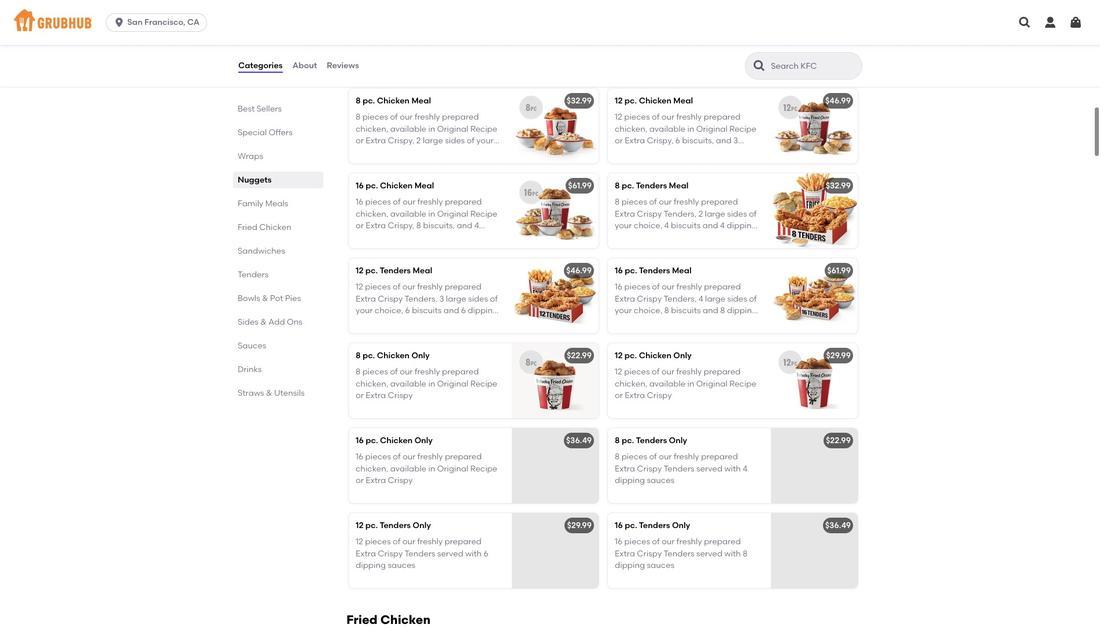Task type: vqa. For each thing, say whether or not it's contained in the screenshot.
12
yes



Task type: describe. For each thing, give the bounding box(es) containing it.
biscuits, for 8
[[423, 221, 455, 231]]

freshly for 8 pc. chicken meal
[[415, 112, 440, 122]]

8 inside 8 pieces of our freshly prepared extra crispy tenders, 2 large sides of your choice, 4 biscuits and 4 dipping sauces.
[[615, 197, 620, 207]]

meal for 16 pc. chicken meal
[[415, 181, 434, 191]]

tenders up 16 pieces of our freshly prepared extra crispy tenders served with 8 dipping sauces
[[639, 521, 670, 531]]

sides inside 16 pieces of our freshly prepared extra crispy tenders, 4 large sides of your choice, 8 biscuits and 8 dipping sauces.
[[727, 294, 747, 304]]

12 for 12 pieces of our freshly prepared extra crispy tenders, 3 large sides of your choice, 6 biscuits and 6 dipping sauces.
[[356, 282, 363, 292]]

1 svg image from the left
[[1018, 16, 1032, 30]]

our for 16 pc. tenders only
[[662, 538, 675, 547]]

pot
[[270, 294, 283, 304]]

sauces for 8
[[647, 476, 675, 486]]

crispy inside "16 pieces of our freshly prepared chicken, available in original recipe or extra crispy"
[[388, 476, 413, 486]]

main navigation navigation
[[0, 0, 1100, 45]]

12 pieces of our freshly prepared extra crispy tenders served with 6 dipping sauces
[[356, 538, 488, 571]]

3 inside 12 pieces of our freshly prepared extra crispy tenders, 3 large sides of your choice, 6 biscuits and 6 dipping sauces.
[[439, 294, 444, 304]]

only for 16 pc. tenders only
[[672, 521, 690, 531]]

8 pc. tenders meal
[[615, 181, 689, 191]]

and inside 12 pieces of our freshly prepared extra crispy tenders, 3 large sides of your choice, 6 biscuits and 6 dipping sauces.
[[444, 306, 459, 316]]

$46.99 for 12 pieces of our freshly prepared extra crispy tenders, 3 large sides of your choice, 6 biscuits and 6 dipping sauces.
[[566, 266, 592, 276]]

$36.49 for 16 pieces of our freshly prepared extra crispy tenders served with 8 dipping sauces
[[825, 521, 851, 531]]

12 pieces of our freshly prepared chicken, available in original recipe or extra crispy
[[615, 367, 757, 401]]

extra inside 16 pieces of our freshly prepared extra crispy tenders served with 8 dipping sauces
[[615, 549, 635, 559]]

1 horizontal spatial fried chicken
[[346, 613, 431, 628]]

tenders up 8 pieces of our freshly prepared extra crispy tenders served with 4 dipping sauces
[[636, 436, 667, 446]]

crispy, for 8
[[388, 221, 414, 231]]

8 inside "8 pieces of our freshly prepared chicken, available in original recipe or extra crispy"
[[356, 367, 361, 377]]

sides inside 16 pieces of our freshly prepared chicken, available in original recipe or extra crispy, 8 biscuits, and 4 large sides of your choice.
[[378, 233, 398, 242]]

prepared for 12 pc. chicken only
[[704, 367, 741, 377]]

served for 12 pc. tenders only
[[437, 549, 463, 559]]

12 pieces of our freshly prepared chicken, available in original recipe or extra crispy, 6 biscuits, and 3 large sides of your choice.
[[615, 112, 757, 157]]

served for 16 pc. tenders only
[[696, 549, 723, 559]]

4 inside 16 pieces of our freshly prepared chicken, available in original recipe or extra crispy, 8 biscuits, and 4 large sides of your choice.
[[474, 221, 479, 231]]

offers
[[269, 128, 293, 138]]

12 pc. tenders meal
[[356, 266, 432, 276]]

our for 12 pc. tenders only
[[402, 538, 415, 547]]

crispy for 16 pieces of our freshly prepared extra crispy tenders served with 8 dipping sauces
[[637, 549, 662, 559]]

pieces for 16 pieces of our freshly prepared extra crispy tenders, 4 large sides of your choice, 8 biscuits and 8 dipping sauces.
[[625, 282, 650, 292]]

biscuits for 8 pieces of our freshly prepared extra crispy tenders, 2 large sides of your choice, 4 biscuits and 4 dipping sauces.
[[671, 221, 701, 231]]

16 for 16 pc. chicken only
[[356, 436, 364, 446]]

only for 12 pc. chicken only
[[674, 351, 692, 361]]

choice. for 8
[[428, 233, 457, 242]]

and inside 8 pieces of our freshly prepared chicken, available in original recipe or extra crispy, 2 large sides of your choice, and 4 biscuits
[[386, 148, 402, 157]]

crispy, for 6
[[647, 136, 674, 146]]

$32.99 for 8 pieces of our freshly prepared chicken, available in original recipe or extra crispy, 2 large sides of your choice, and 4 biscuits
[[567, 96, 592, 106]]

4 inside 8 pieces of our freshly prepared extra crispy tenders served with 4 dipping sauces
[[743, 464, 748, 474]]

16 pc. chicken meal
[[356, 181, 434, 191]]

extra inside 12 pieces of our freshly prepared chicken, available in original recipe or extra crispy
[[625, 391, 645, 401]]

8 pieces of our freshly prepared extra crispy tenders, 2 large sides of your choice, 4 biscuits and 4 dipping sauces.
[[615, 197, 757, 242]]

about button
[[292, 45, 318, 87]]

16 pc. tenders only image
[[771, 514, 858, 589]]

and inside 16 pieces of our freshly prepared chicken, available in original recipe or extra crispy, 8 biscuits, and 4 large sides of your choice.
[[457, 221, 472, 231]]

16 pieces of our freshly prepared extra crispy tenders served with 8 dipping sauces
[[615, 538, 748, 571]]

large inside 16 pieces of our freshly prepared chicken, available in original recipe or extra crispy, 8 biscuits, and 4 large sides of your choice.
[[356, 233, 376, 242]]

extra inside 8 pieces of our freshly prepared extra crispy tenders served with 4 dipping sauces
[[615, 464, 635, 474]]

pc. for 16 pc. tenders meal
[[625, 266, 637, 276]]

chicken, for 8 pieces of our freshly prepared chicken, available in original recipe or extra crispy, 2 large sides of your choice, and 4 biscuits
[[356, 124, 388, 134]]

your inside 12 pieces of our freshly prepared chicken, available in original recipe or extra crispy, 6 biscuits, and 3 large sides of your choice.
[[669, 148, 686, 157]]

16 pieces of our freshly prepared chicken, available in original recipe or extra crispy, 8 biscuits, and 4 large sides of your choice.
[[356, 197, 497, 242]]

pc. for 12 pc. tenders meal
[[365, 266, 378, 276]]

16 pc. chicken only image
[[512, 429, 599, 504]]

of inside 12 pieces of our freshly prepared extra crispy tenders served with 6 dipping sauces
[[393, 538, 401, 547]]

prepared for 16 pc. chicken meal
[[445, 197, 482, 207]]

16 pc. chicken meal image
[[512, 173, 599, 249]]

& for sides
[[260, 318, 267, 327]]

nuggets
[[238, 175, 272, 185]]

dipping inside 16 pieces of our freshly prepared extra crispy tenders served with 8 dipping sauces
[[615, 561, 645, 571]]

1 horizontal spatial svg image
[[1044, 16, 1057, 30]]

pc. for 16 pc. chicken only
[[366, 436, 378, 446]]

our for 12 pc. tenders meal
[[402, 282, 415, 292]]

bowls
[[238, 294, 260, 304]]

$29.99 for 12 pieces of our freshly prepared chicken, available in original recipe or extra crispy
[[826, 351, 851, 361]]

12 for 12 pc. chicken only
[[615, 351, 623, 361]]

sides inside 8 pieces of our freshly prepared chicken, available in original recipe or extra crispy, 2 large sides of your choice, and 4 biscuits
[[445, 136, 465, 146]]

chicken, for 16 pieces of our freshly prepared chicken, available in original recipe or extra crispy, 8 biscuits, and 4 large sides of your choice.
[[356, 209, 388, 219]]

dipping inside 8 pieces of our freshly prepared extra crispy tenders, 2 large sides of your choice, 4 biscuits and 4 dipping sauces.
[[727, 221, 757, 231]]

straws
[[238, 389, 264, 399]]

recipe for 16 pieces of our freshly prepared chicken, available in original recipe or extra crispy
[[470, 464, 497, 474]]

tenders up 12 pieces of our freshly prepared extra crispy tenders, 3 large sides of your choice, 6 biscuits and 6 dipping sauces.
[[380, 266, 411, 276]]

original for 12 pc. chicken only
[[696, 379, 728, 389]]

only for 16 pc. chicken only
[[415, 436, 433, 446]]

6 inside 12 pieces of our freshly prepared chicken, available in original recipe or extra crispy, 6 biscuits, and 3 large sides of your choice.
[[676, 136, 680, 146]]

categories button
[[238, 45, 283, 87]]

2 inside 8 pieces of our freshly prepared extra crispy tenders, 2 large sides of your choice, 4 biscuits and 4 dipping sauces.
[[699, 209, 703, 219]]

of inside 12 pieces of our freshly prepared chicken, available in original recipe or extra crispy
[[652, 367, 660, 377]]

16 pc. chicken only
[[356, 436, 433, 446]]

drinks
[[238, 365, 262, 375]]

with for 6
[[465, 549, 482, 559]]

chicken for 16 pieces of our freshly prepared chicken, available in original recipe or extra crispy
[[380, 436, 413, 446]]

meal for 8 pc. chicken meal
[[412, 96, 431, 106]]

12 pc. tenders meal image
[[512, 259, 599, 334]]

sauces. for 8 pieces of our freshly prepared extra crispy tenders, 2 large sides of your choice, 4 biscuits and 4 dipping sauces.
[[615, 233, 644, 242]]

dipping inside 12 pieces of our freshly prepared extra crispy tenders served with 6 dipping sauces
[[356, 561, 386, 571]]

extra inside 12 pieces of our freshly prepared extra crispy tenders served with 6 dipping sauces
[[356, 549, 376, 559]]

our for 8 pc. tenders meal
[[659, 197, 672, 207]]

and inside 16 pieces of our freshly prepared extra crispy tenders, 4 large sides of your choice, 8 biscuits and 8 dipping sauces.
[[703, 306, 718, 316]]

dipping inside 8 pieces of our freshly prepared extra crispy tenders served with 4 dipping sauces
[[615, 476, 645, 486]]

8 inside 8 pieces of our freshly prepared extra crispy tenders served with 4 dipping sauces
[[615, 452, 620, 462]]

8 inside 8 pieces of our freshly prepared chicken, available in original recipe or extra crispy, 2 large sides of your choice, and 4 biscuits
[[356, 112, 361, 122]]

crispy inside 12 pieces of our freshly prepared chicken, available in original recipe or extra crispy
[[647, 391, 672, 401]]

reviews
[[327, 61, 359, 70]]

sauces
[[238, 341, 266, 351]]

12 for 12 pieces of our freshly prepared chicken, available in original recipe or extra crispy, 6 biscuits, and 3 large sides of your choice.
[[615, 112, 622, 122]]

crispy for 16 pieces of our freshly prepared extra crispy tenders, 4 large sides of your choice, 8 biscuits and 8 dipping sauces.
[[637, 294, 662, 304]]

pieces for 12 pieces of our freshly prepared chicken, available in original recipe or extra crispy, 6 biscuits, and 3 large sides of your choice.
[[624, 112, 650, 122]]

crispy for 12 pieces of our freshly prepared extra crispy tenders served with 6 dipping sauces
[[378, 549, 403, 559]]

2 inside 8 pieces of our freshly prepared chicken, available in original recipe or extra crispy, 2 large sides of your choice, and 4 biscuits
[[416, 136, 421, 146]]

extra inside 8 pieces of our freshly prepared extra crispy tenders, 2 large sides of your choice, 4 biscuits and 4 dipping sauces.
[[615, 209, 635, 219]]

sides inside 12 pieces of our freshly prepared extra crispy tenders, 3 large sides of your choice, 6 biscuits and 6 dipping sauces.
[[468, 294, 488, 304]]

12 pc. tenders only image
[[512, 514, 599, 589]]

16 for 16 pieces of our freshly prepared extra crispy tenders served with 8 dipping sauces
[[615, 538, 623, 547]]

special offers
[[238, 128, 293, 138]]

sauces for 16
[[647, 561, 675, 571]]

chicken for 16 pieces of our freshly prepared chicken, available in original recipe or extra crispy, 8 biscuits, and 4 large sides of your choice.
[[380, 181, 413, 191]]

extra inside "16 pieces of our freshly prepared chicken, available in original recipe or extra crispy"
[[366, 476, 386, 486]]

about
[[293, 61, 317, 70]]

tenders up 12 pieces of our freshly prepared extra crispy tenders served with 6 dipping sauces
[[380, 521, 411, 531]]

chicken for 12 pieces of our freshly prepared chicken, available in original recipe or extra crispy
[[639, 351, 672, 361]]

san
[[127, 17, 143, 27]]

8 pieces of our freshly prepared extra crispy tenders served with 4 dipping sauces
[[615, 452, 748, 486]]

12 pieces of our freshly prepared extra crispy tenders, 3 large sides of your choice, 6 biscuits and 6 dipping sauces.
[[356, 282, 498, 327]]

reviews button
[[326, 45, 360, 87]]

search icon image
[[753, 59, 766, 73]]

chicken, for 8 pieces of our freshly prepared chicken, available in original recipe or extra crispy
[[356, 379, 388, 389]]

categories
[[238, 61, 283, 70]]

large inside 12 pieces of our freshly prepared extra crispy tenders, 3 large sides of your choice, 6 biscuits and 6 dipping sauces.
[[446, 294, 466, 304]]

12 for 12 pc. tenders only
[[356, 521, 364, 531]]

large inside 8 pieces of our freshly prepared extra crispy tenders, 2 large sides of your choice, 4 biscuits and 4 dipping sauces.
[[705, 209, 725, 219]]

prepared for 12 pc. tenders only
[[445, 538, 482, 547]]

16 pieces of our freshly prepared chicken, available in original recipe or extra crispy
[[356, 452, 497, 486]]

of inside 16 pieces of our freshly prepared extra crispy tenders served with 8 dipping sauces
[[652, 538, 660, 547]]

pies
[[285, 294, 301, 304]]

recipe for 12 pieces of our freshly prepared chicken, available in original recipe or extra crispy, 6 biscuits, and 3 large sides of your choice.
[[730, 124, 757, 134]]

extra inside 12 pieces of our freshly prepared extra crispy tenders, 3 large sides of your choice, 6 biscuits and 6 dipping sauces.
[[356, 294, 376, 304]]

chicken for 8 pieces of our freshly prepared chicken, available in original recipe or extra crispy
[[377, 351, 410, 361]]

sides
[[238, 318, 259, 327]]

only for 8 pc. tenders only
[[669, 436, 687, 446]]

pc. for 16 pc. chicken meal
[[366, 181, 378, 191]]

sides inside 8 pieces of our freshly prepared extra crispy tenders, 2 large sides of your choice, 4 biscuits and 4 dipping sauces.
[[727, 209, 747, 219]]

12 for 12 pieces of our freshly prepared extra crispy tenders served with 6 dipping sauces
[[356, 538, 363, 547]]

pc. for 8 pc. chicken only
[[363, 351, 375, 361]]

large inside 16 pieces of our freshly prepared extra crispy tenders, 4 large sides of your choice, 8 biscuits and 8 dipping sauces.
[[705, 294, 726, 304]]

extra inside "8 pieces of our freshly prepared chicken, available in original recipe or extra crispy"
[[366, 391, 386, 401]]

only for 8 pc. chicken only
[[412, 351, 430, 361]]

freshly for 16 pc. tenders meal
[[677, 282, 702, 292]]

16 pc. tenders meal
[[615, 266, 692, 276]]

extra inside 16 pieces of our freshly prepared chicken, available in original recipe or extra crispy, 8 biscuits, and 4 large sides of your choice.
[[366, 221, 386, 231]]

8 pieces of our freshly prepared chicken, available in original recipe or extra crispy
[[356, 367, 497, 401]]

tenders, for 8
[[664, 294, 697, 304]]

your inside 16 pieces of our freshly prepared extra crispy tenders, 4 large sides of your choice, 8 biscuits and 8 dipping sauces.
[[615, 306, 632, 316]]

8 pc. chicken only
[[356, 351, 430, 361]]

1 vertical spatial family
[[238, 199, 263, 209]]

sellers
[[257, 104, 282, 114]]

pieces for 16 pieces of our freshly prepared chicken, available in original recipe or extra crispy
[[365, 452, 391, 462]]

and inside 12 pieces of our freshly prepared chicken, available in original recipe or extra crispy, 6 biscuits, and 3 large sides of your choice.
[[716, 136, 732, 146]]

recipe for 8 pieces of our freshly prepared chicken, available in original recipe or extra crispy, 2 large sides of your choice, and 4 biscuits
[[470, 124, 497, 134]]

pc. for 8 pc. tenders meal
[[622, 181, 634, 191]]

tenders inside 12 pieces of our freshly prepared extra crispy tenders served with 6 dipping sauces
[[405, 549, 435, 559]]

chicken for 8 pieces of our freshly prepared chicken, available in original recipe or extra crispy, 2 large sides of your choice, and 4 biscuits
[[377, 96, 410, 106]]

of inside "8 pieces of our freshly prepared chicken, available in original recipe or extra crispy"
[[390, 367, 398, 377]]

pieces for 8 pieces of our freshly prepared chicken, available in original recipe or extra crispy, 2 large sides of your choice, and 4 biscuits
[[362, 112, 388, 122]]

crispy inside "8 pieces of our freshly prepared chicken, available in original recipe or extra crispy"
[[388, 391, 413, 401]]

8 pc. chicken meal
[[356, 96, 431, 106]]

prepared for 16 pc. tenders meal
[[704, 282, 741, 292]]

pc. for 16 pc. tenders only
[[625, 521, 637, 531]]

choice. for 6
[[688, 148, 716, 157]]

$22.99 for 8 pieces of our freshly prepared chicken, available in original recipe or extra crispy
[[567, 351, 592, 361]]

original for 8 pc. chicken only
[[437, 379, 468, 389]]

your inside 8 pieces of our freshly prepared extra crispy tenders, 2 large sides of your choice, 4 biscuits and 4 dipping sauces.
[[615, 221, 632, 231]]

sides & add ons
[[238, 318, 302, 327]]

ons
[[287, 318, 302, 327]]

tenders up bowls
[[238, 270, 269, 280]]

12 pc. chicken only
[[615, 351, 692, 361]]

choice, inside 8 pieces of our freshly prepared chicken, available in original recipe or extra crispy, 2 large sides of your choice, and 4 biscuits
[[356, 148, 384, 157]]

8 inside 16 pieces of our freshly prepared chicken, available in original recipe or extra crispy, 8 biscuits, and 4 large sides of your choice.
[[416, 221, 421, 231]]

large inside 12 pieces of our freshly prepared chicken, available in original recipe or extra crispy, 6 biscuits, and 3 large sides of your choice.
[[615, 148, 635, 157]]

crispy for 8 pieces of our freshly prepared extra crispy tenders served with 4 dipping sauces
[[637, 464, 662, 474]]

dipping inside 12 pieces of our freshly prepared extra crispy tenders, 3 large sides of your choice, 6 biscuits and 6 dipping sauces.
[[468, 306, 498, 316]]

your inside 16 pieces of our freshly prepared chicken, available in original recipe or extra crispy, 8 biscuits, and 4 large sides of your choice.
[[409, 233, 427, 242]]

extra inside 16 pieces of our freshly prepared extra crispy tenders, 4 large sides of your choice, 8 biscuits and 8 dipping sauces.
[[615, 294, 635, 304]]

16 pieces of our freshly prepared extra crispy tenders, 4 large sides of your choice, 8 biscuits and 8 dipping sauces.
[[615, 282, 757, 327]]

available for 16 pc. chicken meal
[[390, 209, 426, 219]]

1 vertical spatial family meals
[[238, 199, 288, 209]]

8 inside 16 pieces of our freshly prepared extra crispy tenders served with 8 dipping sauces
[[743, 549, 748, 559]]

16 for 16 pc. tenders meal
[[615, 266, 623, 276]]

san francisco, ca button
[[106, 13, 212, 32]]



Task type: locate. For each thing, give the bounding box(es) containing it.
1 vertical spatial 2
[[699, 209, 703, 219]]

pc. for 8 pc. tenders only
[[622, 436, 634, 446]]

and inside 8 pieces of our freshly prepared extra crispy tenders, 2 large sides of your choice, 4 biscuits and 4 dipping sauces.
[[703, 221, 718, 231]]

extra down 12 pc. tenders meal
[[356, 294, 376, 304]]

prepared inside 12 pieces of our freshly prepared extra crispy tenders served with 6 dipping sauces
[[445, 538, 482, 547]]

ca
[[187, 17, 200, 27]]

chicken,
[[356, 124, 388, 134], [615, 124, 647, 134], [356, 209, 388, 219], [356, 379, 388, 389], [615, 379, 647, 389], [356, 464, 388, 474]]

12 pc. tenders only
[[356, 521, 431, 531]]

0 horizontal spatial $36.49
[[566, 436, 592, 446]]

extra down 8 pc. chicken meal
[[366, 136, 386, 146]]

1 vertical spatial fried
[[346, 613, 378, 628]]

tenders inside 8 pieces of our freshly prepared extra crispy tenders served with 4 dipping sauces
[[664, 464, 695, 474]]

with
[[725, 464, 741, 474], [465, 549, 482, 559], [725, 549, 741, 559]]

freshly down 16 pc. chicken meal
[[418, 197, 443, 207]]

fried
[[238, 223, 257, 233], [346, 613, 378, 628]]

extra down "12 pc. tenders only"
[[356, 549, 376, 559]]

in
[[428, 124, 435, 134], [687, 124, 694, 134], [428, 209, 435, 219], [428, 379, 435, 389], [687, 379, 694, 389], [428, 464, 435, 474]]

biscuits inside 8 pieces of our freshly prepared extra crispy tenders, 2 large sides of your choice, 4 biscuits and 4 dipping sauces.
[[671, 221, 701, 231]]

original for 8 pc. chicken meal
[[437, 124, 468, 134]]

pc. for 12 pc. chicken only
[[625, 351, 637, 361]]

freshly down 12 pc. chicken only
[[676, 367, 702, 377]]

your
[[477, 136, 494, 146], [669, 148, 686, 157], [615, 221, 632, 231], [409, 233, 427, 242], [356, 306, 373, 316], [615, 306, 632, 316]]

pieces for 12 pieces of our freshly prepared extra crispy tenders served with 6 dipping sauces
[[365, 538, 391, 547]]

meal up 16 pieces of our freshly prepared chicken, available in original recipe or extra crispy, 8 biscuits, and 4 large sides of your choice.
[[415, 181, 434, 191]]

1 horizontal spatial $32.99
[[826, 181, 851, 191]]

1 horizontal spatial $46.99
[[825, 96, 851, 106]]

available inside "16 pieces of our freshly prepared chicken, available in original recipe or extra crispy"
[[390, 464, 426, 474]]

of inside 8 pieces of our freshly prepared extra crispy tenders served with 4 dipping sauces
[[649, 452, 657, 462]]

1 horizontal spatial fried
[[346, 613, 378, 628]]

meal up 12 pieces of our freshly prepared extra crispy tenders, 3 large sides of your choice, 6 biscuits and 6 dipping sauces.
[[413, 266, 432, 276]]

8 pc. tenders meal image
[[771, 173, 858, 249]]

& left pot
[[262, 294, 268, 304]]

0 vertical spatial family meals
[[346, 61, 426, 76]]

our inside 12 pieces of our freshly prepared chicken, available in original recipe or extra crispy
[[662, 367, 675, 377]]

pieces inside "8 pieces of our freshly prepared chicken, available in original recipe or extra crispy"
[[362, 367, 388, 377]]

tenders, inside 8 pieces of our freshly prepared extra crispy tenders, 2 large sides of your choice, 4 biscuits and 4 dipping sauces.
[[664, 209, 697, 219]]

6 inside 12 pieces of our freshly prepared extra crispy tenders served with 6 dipping sauces
[[484, 549, 488, 559]]

available down 12 pc. chicken meal
[[649, 124, 686, 134]]

freshly for 16 pc. chicken meal
[[418, 197, 443, 207]]

straws & utensils
[[238, 389, 305, 399]]

16 for 16 pieces of our freshly prepared chicken, available in original recipe or extra crispy
[[356, 452, 363, 462]]

0 vertical spatial $32.99
[[567, 96, 592, 106]]

san francisco, ca
[[127, 17, 200, 27]]

or for 16 pieces of our freshly prepared chicken, available in original recipe or extra crispy, 8 biscuits, and 4 large sides of your choice.
[[356, 221, 364, 231]]

crispy, down 8 pc. chicken meal
[[388, 136, 414, 146]]

or down 12 pc. chicken only
[[615, 391, 623, 401]]

our for 8 pc. chicken meal
[[400, 112, 413, 122]]

meal for 16 pc. tenders meal
[[672, 266, 692, 276]]

1 vertical spatial $22.99
[[826, 436, 851, 446]]

chicken, for 12 pieces of our freshly prepared chicken, available in original recipe or extra crispy, 6 biscuits, and 3 large sides of your choice.
[[615, 124, 647, 134]]

0 vertical spatial &
[[262, 294, 268, 304]]

pieces inside 12 pieces of our freshly prepared chicken, available in original recipe or extra crispy, 6 biscuits, and 3 large sides of your choice.
[[624, 112, 650, 122]]

1 vertical spatial $32.99
[[826, 181, 851, 191]]

1 horizontal spatial meals
[[390, 61, 426, 76]]

0 horizontal spatial $22.99
[[567, 351, 592, 361]]

biscuits, for 6
[[682, 136, 714, 146]]

chicken
[[377, 96, 410, 106], [639, 96, 672, 106], [380, 181, 413, 191], [259, 223, 291, 233], [377, 351, 410, 361], [639, 351, 672, 361], [380, 436, 413, 446], [380, 613, 431, 628]]

8
[[356, 96, 361, 106], [356, 112, 361, 122], [615, 181, 620, 191], [615, 197, 620, 207], [416, 221, 421, 231], [664, 306, 669, 316], [720, 306, 725, 316], [356, 351, 361, 361], [356, 367, 361, 377], [615, 436, 620, 446], [615, 452, 620, 462], [743, 549, 748, 559]]

freshly for 12 pc. chicken meal
[[676, 112, 702, 122]]

0 vertical spatial $46.99
[[825, 96, 851, 106]]

2
[[416, 136, 421, 146], [699, 209, 703, 219]]

& left add
[[260, 318, 267, 327]]

tenders, down 16 pc. tenders meal
[[664, 294, 697, 304]]

prepared for 8 pc. tenders only
[[701, 452, 738, 462]]

1 horizontal spatial family meals
[[346, 61, 426, 76]]

or inside 8 pieces of our freshly prepared chicken, available in original recipe or extra crispy, 2 large sides of your choice, and 4 biscuits
[[356, 136, 364, 146]]

$46.99 for 12 pieces of our freshly prepared chicken, available in original recipe or extra crispy, 6 biscuits, and 3 large sides of your choice.
[[825, 96, 851, 106]]

16 for 16 pieces of our freshly prepared extra crispy tenders, 4 large sides of your choice, 8 biscuits and 8 dipping sauces.
[[615, 282, 623, 292]]

pieces down 12 pc. chicken meal
[[624, 112, 650, 122]]

1 horizontal spatial choice.
[[688, 148, 716, 157]]

1 vertical spatial $46.99
[[566, 266, 592, 276]]

or
[[356, 136, 364, 146], [615, 136, 623, 146], [356, 221, 364, 231], [356, 391, 364, 401], [615, 391, 623, 401], [356, 476, 364, 486]]

12 for 12 pc. tenders meal
[[356, 266, 364, 276]]

or down 16 pc. chicken only at the bottom left of the page
[[356, 476, 364, 486]]

tenders up 16 pieces of our freshly prepared extra crispy tenders, 4 large sides of your choice, 8 biscuits and 8 dipping sauces. on the right
[[639, 266, 670, 276]]

of
[[390, 112, 398, 122], [652, 112, 660, 122], [467, 136, 475, 146], [659, 148, 667, 157], [393, 197, 401, 207], [649, 197, 657, 207], [749, 209, 757, 219], [400, 233, 408, 242], [393, 282, 401, 292], [652, 282, 660, 292], [490, 294, 498, 304], [749, 294, 757, 304], [390, 367, 398, 377], [652, 367, 660, 377], [393, 452, 401, 462], [649, 452, 657, 462], [393, 538, 401, 547], [652, 538, 660, 547]]

0 vertical spatial fried
[[238, 223, 257, 233]]

meal for 8 pc. tenders meal
[[669, 181, 689, 191]]

sauces. inside 12 pieces of our freshly prepared extra crispy tenders, 3 large sides of your choice, 6 biscuits and 6 dipping sauces.
[[356, 318, 385, 327]]

pieces down 12 pc. chicken only
[[624, 367, 650, 377]]

our inside 12 pieces of our freshly prepared extra crispy tenders, 3 large sides of your choice, 6 biscuits and 6 dipping sauces.
[[402, 282, 415, 292]]

available inside 16 pieces of our freshly prepared chicken, available in original recipe or extra crispy, 8 biscuits, and 4 large sides of your choice.
[[390, 209, 426, 219]]

freshly down 8 pc. tenders only
[[674, 452, 699, 462]]

available down 16 pc. chicken meal
[[390, 209, 426, 219]]

1 horizontal spatial svg image
[[1069, 16, 1083, 30]]

pieces inside 12 pieces of our freshly prepared extra crispy tenders, 3 large sides of your choice, 6 biscuits and 6 dipping sauces.
[[365, 282, 391, 292]]

our down "12 pc. tenders only"
[[402, 538, 415, 547]]

crispy down 16 pc. tenders only
[[637, 549, 662, 559]]

only up "8 pieces of our freshly prepared chicken, available in original recipe or extra crispy"
[[412, 351, 430, 361]]

crispy, down 16 pc. chicken meal
[[388, 221, 414, 231]]

choice, inside 8 pieces of our freshly prepared extra crispy tenders, 2 large sides of your choice, 4 biscuits and 4 dipping sauces.
[[634, 221, 662, 231]]

extra down 16 pc. tenders meal
[[615, 294, 635, 304]]

1 horizontal spatial $36.49
[[825, 521, 851, 531]]

1 vertical spatial &
[[260, 318, 267, 327]]

in down 8 pc. chicken meal
[[428, 124, 435, 134]]

in inside 8 pieces of our freshly prepared chicken, available in original recipe or extra crispy, 2 large sides of your choice, and 4 biscuits
[[428, 124, 435, 134]]

sauces down "12 pc. tenders only"
[[388, 561, 415, 571]]

freshly for 8 pc. tenders meal
[[674, 197, 699, 207]]

1 horizontal spatial family
[[346, 61, 387, 76]]

crispy down 8 pc. chicken only
[[388, 391, 413, 401]]

0 vertical spatial family
[[346, 61, 387, 76]]

0 horizontal spatial 2
[[416, 136, 421, 146]]

1 vertical spatial $29.99
[[567, 521, 592, 531]]

with for 4
[[725, 464, 741, 474]]

$22.99 for 8 pieces of our freshly prepared extra crispy tenders served with 4 dipping sauces
[[826, 436, 851, 446]]

1 vertical spatial biscuits,
[[423, 221, 455, 231]]

in inside "16 pieces of our freshly prepared chicken, available in original recipe or extra crispy"
[[428, 464, 435, 474]]

in for 16 pc. chicken meal
[[428, 209, 435, 219]]

1 vertical spatial fried chicken
[[346, 613, 431, 628]]

$29.99
[[826, 351, 851, 361], [567, 521, 592, 531]]

chicken, down 8 pc. chicken only
[[356, 379, 388, 389]]

freshly inside 8 pieces of our freshly prepared extra crispy tenders, 2 large sides of your choice, 4 biscuits and 4 dipping sauces.
[[674, 197, 699, 207]]

served for 8 pc. tenders only
[[696, 464, 723, 474]]

$46.99
[[825, 96, 851, 106], [566, 266, 592, 276]]

pieces inside 16 pieces of our freshly prepared chicken, available in original recipe or extra crispy, 8 biscuits, and 4 large sides of your choice.
[[365, 197, 391, 207]]

freshly down 16 pc. tenders meal
[[677, 282, 702, 292]]

extra down 8 pc. chicken only
[[366, 391, 386, 401]]

crispy down 12 pc. chicken only
[[647, 391, 672, 401]]

choice, down 16 pc. tenders meal
[[634, 306, 662, 316]]

biscuits
[[410, 148, 440, 157], [671, 221, 701, 231], [412, 306, 442, 316], [671, 306, 701, 316]]

svg image
[[1018, 16, 1032, 30], [1069, 16, 1083, 30]]

meals
[[390, 61, 426, 76], [265, 199, 288, 209]]

16 pc. tenders meal image
[[771, 259, 858, 334]]

bowls & pot pies
[[238, 294, 301, 304]]

extra down 12 pc. chicken meal
[[625, 136, 645, 146]]

our
[[400, 112, 413, 122], [662, 112, 675, 122], [403, 197, 416, 207], [659, 197, 672, 207], [402, 282, 415, 292], [662, 282, 675, 292], [400, 367, 413, 377], [662, 367, 675, 377], [403, 452, 416, 462], [659, 452, 672, 462], [402, 538, 415, 547], [662, 538, 675, 547]]

$29.99 for 12 pieces of our freshly prepared extra crispy tenders served with 6 dipping sauces
[[567, 521, 592, 531]]

meal up 8 pieces of our freshly prepared chicken, available in original recipe or extra crispy, 2 large sides of your choice, and 4 biscuits
[[412, 96, 431, 106]]

pieces for 8 pieces of our freshly prepared chicken, available in original recipe or extra crispy
[[362, 367, 388, 377]]

1 vertical spatial $61.99
[[827, 266, 851, 276]]

crispy down 12 pc. tenders meal
[[378, 294, 403, 304]]

available
[[390, 124, 426, 134], [649, 124, 686, 134], [390, 209, 426, 219], [390, 379, 426, 389], [649, 379, 686, 389], [390, 464, 426, 474]]

$36.49
[[566, 436, 592, 446], [825, 521, 851, 531]]

svg image
[[1044, 16, 1057, 30], [113, 17, 125, 28]]

available down 12 pc. chicken only
[[649, 379, 686, 389]]

8 pc. chicken only image
[[512, 344, 599, 419]]

available down 8 pc. chicken meal
[[390, 124, 426, 134]]

0 horizontal spatial svg image
[[113, 17, 125, 28]]

biscuits down 16 pc. tenders meal
[[671, 306, 701, 316]]

family up 8 pc. chicken meal
[[346, 61, 387, 76]]

pieces for 12 pieces of our freshly prepared chicken, available in original recipe or extra crispy
[[624, 367, 650, 377]]

our down 12 pc. chicken only
[[662, 367, 675, 377]]

sauces
[[647, 476, 675, 486], [388, 561, 415, 571], [647, 561, 675, 571]]

sides inside 12 pieces of our freshly prepared chicken, available in original recipe or extra crispy, 6 biscuits, and 3 large sides of your choice.
[[637, 148, 657, 157]]

extra down 12 pc. chicken only
[[625, 391, 645, 401]]

0 vertical spatial choice.
[[688, 148, 716, 157]]

chicken, down 16 pc. chicken only at the bottom left of the page
[[356, 464, 388, 474]]

best
[[238, 104, 255, 114]]

4
[[404, 148, 408, 157], [474, 221, 479, 231], [664, 221, 669, 231], [720, 221, 725, 231], [699, 294, 703, 304], [743, 464, 748, 474]]

in down 16 pc. chicken meal
[[428, 209, 435, 219]]

family
[[346, 61, 387, 76], [238, 199, 263, 209]]

16 for 16 pieces of our freshly prepared chicken, available in original recipe or extra crispy, 8 biscuits, and 4 large sides of your choice.
[[356, 197, 363, 207]]

choice. inside 12 pieces of our freshly prepared chicken, available in original recipe or extra crispy, 6 biscuits, and 3 large sides of your choice.
[[688, 148, 716, 157]]

0 vertical spatial 3
[[734, 136, 738, 146]]

biscuits for 16 pieces of our freshly prepared extra crispy tenders, 4 large sides of your choice, 8 biscuits and 8 dipping sauces.
[[671, 306, 701, 316]]

0 horizontal spatial 3
[[439, 294, 444, 304]]

freshly down 12 pc. tenders meal
[[417, 282, 443, 292]]

pieces down 12 pc. tenders meal
[[365, 282, 391, 292]]

our down 16 pc. chicken only at the bottom left of the page
[[403, 452, 416, 462]]

tenders, down 8 pc. tenders meal
[[664, 209, 697, 219]]

extra inside 12 pieces of our freshly prepared chicken, available in original recipe or extra crispy, 6 biscuits, and 3 large sides of your choice.
[[625, 136, 645, 146]]

1 horizontal spatial biscuits,
[[682, 136, 714, 146]]

or for 12 pieces of our freshly prepared chicken, available in original recipe or extra crispy
[[615, 391, 623, 401]]

freshly inside 12 pieces of our freshly prepared extra crispy tenders, 3 large sides of your choice, 6 biscuits and 6 dipping sauces.
[[417, 282, 443, 292]]

our down 16 pc. chicken meal
[[403, 197, 416, 207]]

tenders up 8 pieces of our freshly prepared extra crispy tenders, 2 large sides of your choice, 4 biscuits and 4 dipping sauces. on the right
[[636, 181, 667, 191]]

in inside "8 pieces of our freshly prepared chicken, available in original recipe or extra crispy"
[[428, 379, 435, 389]]

sauces. up 8 pc. chicken only
[[356, 318, 385, 327]]

available for 16 pc. chicken only
[[390, 464, 426, 474]]

our inside 8 pieces of our freshly prepared extra crispy tenders served with 4 dipping sauces
[[659, 452, 672, 462]]

tenders inside 16 pieces of our freshly prepared extra crispy tenders served with 8 dipping sauces
[[664, 549, 695, 559]]

chicken, inside 16 pieces of our freshly prepared chicken, available in original recipe or extra crispy, 8 biscuits, and 4 large sides of your choice.
[[356, 209, 388, 219]]

biscuits down 12 pc. tenders meal
[[412, 306, 442, 316]]

pieces down 8 pc. tenders meal
[[622, 197, 647, 207]]

only for 12 pc. tenders only
[[413, 521, 431, 531]]

chicken, down 8 pc. chicken meal
[[356, 124, 388, 134]]

our inside 8 pieces of our freshly prepared extra crispy tenders, 2 large sides of your choice, 4 biscuits and 4 dipping sauces.
[[659, 197, 672, 207]]

freshly inside 16 pieces of our freshly prepared extra crispy tenders served with 8 dipping sauces
[[677, 538, 702, 547]]

4 inside 16 pieces of our freshly prepared extra crispy tenders, 4 large sides of your choice, 8 biscuits and 8 dipping sauces.
[[699, 294, 703, 304]]

our for 16 pc. tenders meal
[[662, 282, 675, 292]]

tenders down 8 pc. tenders only
[[664, 464, 695, 474]]

freshly for 16 pc. chicken only
[[418, 452, 443, 462]]

12 for 12 pc. chicken meal
[[615, 96, 623, 106]]

our down 16 pc. tenders only
[[662, 538, 675, 547]]

your inside 12 pieces of our freshly prepared extra crispy tenders, 3 large sides of your choice, 6 biscuits and 6 dipping sauces.
[[356, 306, 373, 316]]

freshly down 12 pc. chicken meal
[[676, 112, 702, 122]]

biscuits inside 12 pieces of our freshly prepared extra crispy tenders, 3 large sides of your choice, 6 biscuits and 6 dipping sauces.
[[412, 306, 442, 316]]

prepared inside 12 pieces of our freshly prepared chicken, available in original recipe or extra crispy, 6 biscuits, and 3 large sides of your choice.
[[704, 112, 741, 122]]

pc.
[[363, 96, 375, 106], [625, 96, 637, 106], [366, 181, 378, 191], [622, 181, 634, 191], [365, 266, 378, 276], [625, 266, 637, 276], [363, 351, 375, 361], [625, 351, 637, 361], [366, 436, 378, 446], [622, 436, 634, 446], [365, 521, 378, 531], [625, 521, 637, 531]]

extra inside 8 pieces of our freshly prepared chicken, available in original recipe or extra crispy, 2 large sides of your choice, and 4 biscuits
[[366, 136, 386, 146]]

8 pc. tenders only
[[615, 436, 687, 446]]

& right straws
[[266, 389, 272, 399]]

extra down 8 pc. tenders only
[[615, 464, 635, 474]]

pieces inside 8 pieces of our freshly prepared extra crispy tenders, 2 large sides of your choice, 4 biscuits and 4 dipping sauces.
[[622, 197, 647, 207]]

wraps
[[238, 152, 263, 161]]

only
[[412, 351, 430, 361], [674, 351, 692, 361], [415, 436, 433, 446], [669, 436, 687, 446], [413, 521, 431, 531], [672, 521, 690, 531]]

8 pc. tenders only image
[[771, 429, 858, 504]]

1 horizontal spatial $29.99
[[826, 351, 851, 361]]

in down 12 pc. chicken only
[[687, 379, 694, 389]]

dipping inside 16 pieces of our freshly prepared extra crispy tenders, 4 large sides of your choice, 8 biscuits and 8 dipping sauces.
[[727, 306, 757, 316]]

meal for 12 pc. tenders meal
[[413, 266, 432, 276]]

0 vertical spatial $36.49
[[566, 436, 592, 446]]

biscuits for 12 pieces of our freshly prepared extra crispy tenders, 3 large sides of your choice, 6 biscuits and 6 dipping sauces.
[[412, 306, 442, 316]]

0 horizontal spatial fried
[[238, 223, 257, 233]]

0 vertical spatial biscuits,
[[682, 136, 714, 146]]

crispy down "12 pc. tenders only"
[[378, 549, 403, 559]]

$61.99
[[568, 181, 592, 191], [827, 266, 851, 276]]

freshly inside 16 pieces of our freshly prepared chicken, available in original recipe or extra crispy, 8 biscuits, and 4 large sides of your choice.
[[418, 197, 443, 207]]

0 vertical spatial 2
[[416, 136, 421, 146]]

original for 12 pc. chicken meal
[[696, 124, 728, 134]]

sauces. for 16 pieces of our freshly prepared extra crispy tenders, 4 large sides of your choice, 8 biscuits and 8 dipping sauces.
[[615, 318, 644, 327]]

pieces for 8 pieces of our freshly prepared extra crispy tenders, 2 large sides of your choice, 4 biscuits and 4 dipping sauces.
[[622, 197, 647, 207]]

pieces down "12 pc. tenders only"
[[365, 538, 391, 547]]

recipe for 8 pieces of our freshly prepared chicken, available in original recipe or extra crispy
[[470, 379, 497, 389]]

recipe for 16 pieces of our freshly prepared chicken, available in original recipe or extra crispy, 8 biscuits, and 4 large sides of your choice.
[[470, 209, 497, 219]]

2 vertical spatial &
[[266, 389, 272, 399]]

meal
[[412, 96, 431, 106], [674, 96, 693, 106], [415, 181, 434, 191], [669, 181, 689, 191], [413, 266, 432, 276], [672, 266, 692, 276]]

original
[[437, 124, 468, 134], [696, 124, 728, 134], [437, 209, 468, 219], [437, 379, 468, 389], [696, 379, 728, 389], [437, 464, 468, 474]]

biscuits up 16 pc. chicken meal
[[410, 148, 440, 157]]

12 pc. chicken meal image
[[771, 88, 858, 164]]

original inside 12 pieces of our freshly prepared chicken, available in original recipe or extra crispy, 6 biscuits, and 3 large sides of your choice.
[[696, 124, 728, 134]]

tenders
[[636, 181, 667, 191], [380, 266, 411, 276], [639, 266, 670, 276], [238, 270, 269, 280], [636, 436, 667, 446], [664, 464, 695, 474], [380, 521, 411, 531], [639, 521, 670, 531], [405, 549, 435, 559], [664, 549, 695, 559]]

0 horizontal spatial choice.
[[428, 233, 457, 242]]

available down 16 pc. chicken only at the bottom left of the page
[[390, 464, 426, 474]]

our for 8 pc. tenders only
[[659, 452, 672, 462]]

in for 12 pc. chicken only
[[687, 379, 694, 389]]

16 inside "16 pieces of our freshly prepared chicken, available in original recipe or extra crispy"
[[356, 452, 363, 462]]

our down 12 pc. chicken meal
[[662, 112, 675, 122]]

our down 8 pc. tenders only
[[659, 452, 672, 462]]

8 pieces of our freshly prepared chicken, available in original recipe or extra crispy, 2 large sides of your choice, and 4 biscuits
[[356, 112, 497, 157]]

0 horizontal spatial fried chicken
[[238, 223, 291, 233]]

8 pc. chicken meal image
[[512, 88, 599, 164]]

or down 8 pc. chicken meal
[[356, 136, 364, 146]]

3 inside 12 pieces of our freshly prepared chicken, available in original recipe or extra crispy, 6 biscuits, and 3 large sides of your choice.
[[734, 136, 738, 146]]

fried chicken
[[238, 223, 291, 233], [346, 613, 431, 628]]

utensils
[[274, 389, 305, 399]]

pc. for 8 pc. chicken meal
[[363, 96, 375, 106]]

our down 12 pc. tenders meal
[[402, 282, 415, 292]]

sauces down 8 pc. tenders only
[[647, 476, 675, 486]]

1 vertical spatial choice.
[[428, 233, 457, 242]]

0 vertical spatial $61.99
[[568, 181, 592, 191]]

recipe inside 12 pieces of our freshly prepared chicken, available in original recipe or extra crispy
[[730, 379, 757, 389]]

sandwiches
[[238, 246, 285, 256]]

0 horizontal spatial family
[[238, 199, 263, 209]]

sides
[[445, 136, 465, 146], [637, 148, 657, 157], [727, 209, 747, 219], [378, 233, 398, 242], [468, 294, 488, 304], [727, 294, 747, 304]]

pieces down 16 pc. chicken only at the bottom left of the page
[[365, 452, 391, 462]]

tenders, for 4
[[664, 209, 697, 219]]

family meals up 8 pc. chicken meal
[[346, 61, 426, 76]]

1 horizontal spatial $22.99
[[826, 436, 851, 446]]

large inside 8 pieces of our freshly prepared chicken, available in original recipe or extra crispy, 2 large sides of your choice, and 4 biscuits
[[423, 136, 443, 146]]

crispy inside 12 pieces of our freshly prepared extra crispy tenders, 3 large sides of your choice, 6 biscuits and 6 dipping sauces.
[[378, 294, 403, 304]]

of inside "16 pieces of our freshly prepared chicken, available in original recipe or extra crispy"
[[393, 452, 401, 462]]

sauces. inside 16 pieces of our freshly prepared extra crispy tenders, 4 large sides of your choice, 8 biscuits and 8 dipping sauces.
[[615, 318, 644, 327]]

your inside 8 pieces of our freshly prepared chicken, available in original recipe or extra crispy, 2 large sides of your choice, and 4 biscuits
[[477, 136, 494, 146]]

crispy inside 8 pieces of our freshly prepared extra crispy tenders served with 4 dipping sauces
[[637, 464, 662, 474]]

12 for 12 pieces of our freshly prepared chicken, available in original recipe or extra crispy
[[615, 367, 622, 377]]

freshly down "12 pc. tenders only"
[[417, 538, 443, 547]]

crispy, inside 8 pieces of our freshly prepared chicken, available in original recipe or extra crispy, 2 large sides of your choice, and 4 biscuits
[[388, 136, 414, 146]]

choice.
[[688, 148, 716, 157], [428, 233, 457, 242]]

meal up 8 pieces of our freshly prepared extra crispy tenders, 2 large sides of your choice, 4 biscuits and 4 dipping sauces. on the right
[[669, 181, 689, 191]]

our down 16 pc. tenders meal
[[662, 282, 675, 292]]

best sellers
[[238, 104, 282, 114]]

12 pc. chicken meal
[[615, 96, 693, 106]]

& for bowls
[[262, 294, 268, 304]]

our inside "8 pieces of our freshly prepared chicken, available in original recipe or extra crispy"
[[400, 367, 413, 377]]

our for 16 pc. chicken meal
[[403, 197, 416, 207]]

pc. for 12 pc. tenders only
[[365, 521, 378, 531]]

crispy, inside 16 pieces of our freshly prepared chicken, available in original recipe or extra crispy, 8 biscuits, and 4 large sides of your choice.
[[388, 221, 414, 231]]

1 vertical spatial $36.49
[[825, 521, 851, 531]]

pieces down 8 pc. chicken only
[[362, 367, 388, 377]]

extra
[[366, 136, 386, 146], [625, 136, 645, 146], [615, 209, 635, 219], [366, 221, 386, 231], [356, 294, 376, 304], [615, 294, 635, 304], [366, 391, 386, 401], [625, 391, 645, 401], [615, 464, 635, 474], [366, 476, 386, 486], [356, 549, 376, 559], [615, 549, 635, 559]]

0 horizontal spatial meals
[[265, 199, 288, 209]]

chicken, inside "16 pieces of our freshly prepared chicken, available in original recipe or extra crispy"
[[356, 464, 388, 474]]

12
[[615, 96, 623, 106], [615, 112, 622, 122], [356, 266, 364, 276], [356, 282, 363, 292], [615, 351, 623, 361], [615, 367, 622, 377], [356, 521, 364, 531], [356, 538, 363, 547]]

family meals
[[346, 61, 426, 76], [238, 199, 288, 209]]

served
[[696, 464, 723, 474], [437, 549, 463, 559], [696, 549, 723, 559]]

16 pc. tenders only
[[615, 521, 690, 531]]

crispy down 8 pc. tenders meal
[[637, 209, 662, 219]]

original inside 16 pieces of our freshly prepared chicken, available in original recipe or extra crispy, 8 biscuits, and 4 large sides of your choice.
[[437, 209, 468, 219]]

choice, for 8 pieces of our freshly prepared extra crispy tenders, 2 large sides of your choice, 4 biscuits and 4 dipping sauces.
[[634, 221, 662, 231]]

1 vertical spatial meals
[[265, 199, 288, 209]]

choice, for 12 pieces of our freshly prepared extra crispy tenders, 3 large sides of your choice, 6 biscuits and 6 dipping sauces.
[[375, 306, 403, 316]]

extra down 16 pc. chicken meal
[[366, 221, 386, 231]]

3
[[734, 136, 738, 146], [439, 294, 444, 304]]

freshly inside 12 pieces of our freshly prepared extra crispy tenders served with 6 dipping sauces
[[417, 538, 443, 547]]

in for 8 pc. chicken meal
[[428, 124, 435, 134]]

or inside "8 pieces of our freshly prepared chicken, available in original recipe or extra crispy"
[[356, 391, 364, 401]]

pieces inside 8 pieces of our freshly prepared extra crispy tenders served with 4 dipping sauces
[[622, 452, 647, 462]]

extra down 8 pc. tenders meal
[[615, 209, 635, 219]]

chicken, for 16 pieces of our freshly prepared chicken, available in original recipe or extra crispy
[[356, 464, 388, 474]]

pieces
[[362, 112, 388, 122], [624, 112, 650, 122], [365, 197, 391, 207], [622, 197, 647, 207], [365, 282, 391, 292], [625, 282, 650, 292], [362, 367, 388, 377], [624, 367, 650, 377], [365, 452, 391, 462], [622, 452, 647, 462], [365, 538, 391, 547], [625, 538, 650, 547]]

0 horizontal spatial family meals
[[238, 199, 288, 209]]

4 inside 8 pieces of our freshly prepared chicken, available in original recipe or extra crispy, 2 large sides of your choice, and 4 biscuits
[[404, 148, 408, 157]]

0 horizontal spatial $46.99
[[566, 266, 592, 276]]

prepared for 16 pc. tenders only
[[704, 538, 741, 547]]

1 vertical spatial 3
[[439, 294, 444, 304]]

choice,
[[356, 148, 384, 157], [634, 221, 662, 231], [375, 306, 403, 316], [634, 306, 662, 316]]

crispy inside 16 pieces of our freshly prepared extra crispy tenders, 4 large sides of your choice, 8 biscuits and 8 dipping sauces.
[[637, 294, 662, 304]]

0 vertical spatial $29.99
[[826, 351, 851, 361]]

meal up 16 pieces of our freshly prepared extra crispy tenders, 4 large sides of your choice, 8 biscuits and 8 dipping sauces. on the right
[[672, 266, 692, 276]]

choice. inside 16 pieces of our freshly prepared chicken, available in original recipe or extra crispy, 8 biscuits, and 4 large sides of your choice.
[[428, 233, 457, 242]]

sauces down 16 pc. tenders only
[[647, 561, 675, 571]]

biscuits,
[[682, 136, 714, 146], [423, 221, 455, 231]]

pieces down 8 pc. tenders only
[[622, 452, 647, 462]]

0 horizontal spatial $32.99
[[567, 96, 592, 106]]

crispy
[[637, 209, 662, 219], [378, 294, 403, 304], [637, 294, 662, 304], [388, 391, 413, 401], [647, 391, 672, 401], [637, 464, 662, 474], [388, 476, 413, 486], [378, 549, 403, 559], [637, 549, 662, 559]]

tenders down 16 pc. tenders only
[[664, 549, 695, 559]]

&
[[262, 294, 268, 304], [260, 318, 267, 327], [266, 389, 272, 399]]

our inside 12 pieces of our freshly prepared chicken, available in original recipe or extra crispy, 6 biscuits, and 3 large sides of your choice.
[[662, 112, 675, 122]]

prepared inside 12 pieces of our freshly prepared extra crispy tenders, 3 large sides of your choice, 6 biscuits and 6 dipping sauces.
[[445, 282, 482, 292]]

0 horizontal spatial biscuits,
[[423, 221, 455, 231]]

choice, up 16 pc. chicken meal
[[356, 148, 384, 157]]

tenders, for 6
[[405, 294, 437, 304]]

pieces down 16 pc. tenders meal
[[625, 282, 650, 292]]

svg image inside the san francisco, ca button
[[113, 17, 125, 28]]

freshly inside 16 pieces of our freshly prepared extra crispy tenders, 4 large sides of your choice, 8 biscuits and 8 dipping sauces.
[[677, 282, 702, 292]]

with for 8
[[725, 549, 741, 559]]

dipping
[[727, 221, 757, 231], [468, 306, 498, 316], [727, 306, 757, 316], [615, 476, 645, 486], [356, 561, 386, 571], [615, 561, 645, 571]]

with inside 12 pieces of our freshly prepared extra crispy tenders served with 6 dipping sauces
[[465, 549, 482, 559]]

available for 12 pc. chicken meal
[[649, 124, 686, 134]]

12 inside 12 pieces of our freshly prepared chicken, available in original recipe or extra crispy
[[615, 367, 622, 377]]

choice, down 8 pc. tenders meal
[[634, 221, 662, 231]]

1 horizontal spatial 3
[[734, 136, 738, 146]]

in for 12 pc. chicken meal
[[687, 124, 694, 134]]

2 svg image from the left
[[1069, 16, 1083, 30]]

pieces for 8 pieces of our freshly prepared extra crispy tenders served with 4 dipping sauces
[[622, 452, 647, 462]]

prepared inside 16 pieces of our freshly prepared chicken, available in original recipe or extra crispy, 8 biscuits, and 4 large sides of your choice.
[[445, 197, 482, 207]]

freshly for 8 pc. chicken only
[[415, 367, 440, 377]]

original for 16 pc. chicken only
[[437, 464, 468, 474]]

and
[[716, 136, 732, 146], [386, 148, 402, 157], [457, 221, 472, 231], [703, 221, 718, 231], [444, 306, 459, 316], [703, 306, 718, 316]]

12 inside 12 pieces of our freshly prepared chicken, available in original recipe or extra crispy, 6 biscuits, and 3 large sides of your choice.
[[615, 112, 622, 122]]

prepared inside 16 pieces of our freshly prepared extra crispy tenders served with 8 dipping sauces
[[704, 538, 741, 547]]

16 for 16 pc. chicken meal
[[356, 181, 364, 191]]

sauces inside 8 pieces of our freshly prepared extra crispy tenders served with 4 dipping sauces
[[647, 476, 675, 486]]

freshly down 8 pc. chicken only
[[415, 367, 440, 377]]

served inside 12 pieces of our freshly prepared extra crispy tenders served with 6 dipping sauces
[[437, 549, 463, 559]]

0 horizontal spatial $29.99
[[567, 521, 592, 531]]

choice, down 12 pc. tenders meal
[[375, 306, 403, 316]]

biscuits down 8 pc. tenders meal
[[671, 221, 701, 231]]

only up 8 pieces of our freshly prepared extra crispy tenders served with 4 dipping sauces
[[669, 436, 687, 446]]

sauces.
[[615, 233, 644, 242], [356, 318, 385, 327], [615, 318, 644, 327]]

freshly inside 8 pieces of our freshly prepared chicken, available in original recipe or extra crispy, 2 large sides of your choice, and 4 biscuits
[[415, 112, 440, 122]]

0 vertical spatial meals
[[390, 61, 426, 76]]

available for 8 pc. chicken meal
[[390, 124, 426, 134]]

pieces down 8 pc. chicken meal
[[362, 112, 388, 122]]

0 vertical spatial $22.99
[[567, 351, 592, 361]]

in for 16 pc. chicken only
[[428, 464, 435, 474]]

1 horizontal spatial $61.99
[[827, 266, 851, 276]]

add
[[269, 318, 285, 327]]

prepared
[[442, 112, 479, 122], [704, 112, 741, 122], [445, 197, 482, 207], [701, 197, 738, 207], [445, 282, 482, 292], [704, 282, 741, 292], [442, 367, 479, 377], [704, 367, 741, 377], [445, 452, 482, 462], [701, 452, 738, 462], [445, 538, 482, 547], [704, 538, 741, 547]]

12 pc. chicken only image
[[771, 344, 858, 419]]

crispy inside 16 pieces of our freshly prepared extra crispy tenders served with 8 dipping sauces
[[637, 549, 662, 559]]

only up 12 pieces of our freshly prepared chicken, available in original recipe or extra crispy
[[674, 351, 692, 361]]

biscuits inside 8 pieces of our freshly prepared chicken, available in original recipe or extra crispy, 2 large sides of your choice, and 4 biscuits
[[410, 148, 440, 157]]

biscuits inside 16 pieces of our freshly prepared extra crispy tenders, 4 large sides of your choice, 8 biscuits and 8 dipping sauces.
[[671, 306, 701, 316]]

freshly down 16 pc. tenders only
[[677, 538, 702, 547]]

Search KFC search field
[[770, 61, 858, 72]]

0 vertical spatial fried chicken
[[238, 223, 291, 233]]

prepared for 8 pc. chicken only
[[442, 367, 479, 377]]

in inside 16 pieces of our freshly prepared chicken, available in original recipe or extra crispy, 8 biscuits, and 4 large sides of your choice.
[[428, 209, 435, 219]]

our down 8 pc. tenders meal
[[659, 197, 672, 207]]

sauces. for 12 pieces of our freshly prepared extra crispy tenders, 3 large sides of your choice, 6 biscuits and 6 dipping sauces.
[[356, 318, 385, 327]]

crispy down 8 pc. tenders only
[[637, 464, 662, 474]]

0 horizontal spatial $61.99
[[568, 181, 592, 191]]

$22.99
[[567, 351, 592, 361], [826, 436, 851, 446]]

freshly
[[415, 112, 440, 122], [676, 112, 702, 122], [418, 197, 443, 207], [674, 197, 699, 207], [417, 282, 443, 292], [677, 282, 702, 292], [415, 367, 440, 377], [676, 367, 702, 377], [418, 452, 443, 462], [674, 452, 699, 462], [417, 538, 443, 547], [677, 538, 702, 547]]

in for 8 pc. chicken only
[[428, 379, 435, 389]]

crispy down 16 pc. tenders meal
[[637, 294, 662, 304]]

meal up 12 pieces of our freshly prepared chicken, available in original recipe or extra crispy, 6 biscuits, and 3 large sides of your choice.
[[674, 96, 693, 106]]

tenders,
[[664, 209, 697, 219], [405, 294, 437, 304], [664, 294, 697, 304]]

0 horizontal spatial svg image
[[1018, 16, 1032, 30]]

crispy,
[[388, 136, 414, 146], [647, 136, 674, 146], [388, 221, 414, 231]]

our down 8 pc. chicken meal
[[400, 112, 413, 122]]

sauces for 12
[[388, 561, 415, 571]]

extra down 16 pc. tenders only
[[615, 549, 635, 559]]

$32.99
[[567, 96, 592, 106], [826, 181, 851, 191]]

1 horizontal spatial 2
[[699, 209, 703, 219]]

chicken, for 12 pieces of our freshly prepared chicken, available in original recipe or extra crispy
[[615, 379, 647, 389]]

pieces for 16 pieces of our freshly prepared extra crispy tenders served with 8 dipping sauces
[[625, 538, 650, 547]]

$36.49 for 16 pieces of our freshly prepared chicken, available in original recipe or extra crispy
[[566, 436, 592, 446]]

special
[[238, 128, 267, 138]]

available for 8 pc. chicken only
[[390, 379, 426, 389]]

freshly for 8 pc. tenders only
[[674, 452, 699, 462]]

16
[[356, 181, 364, 191], [356, 197, 363, 207], [615, 266, 623, 276], [615, 282, 623, 292], [356, 436, 364, 446], [356, 452, 363, 462], [615, 521, 623, 531], [615, 538, 623, 547]]

recipe inside 16 pieces of our freshly prepared chicken, available in original recipe or extra crispy, 8 biscuits, and 4 large sides of your choice.
[[470, 209, 497, 219]]

francisco,
[[144, 17, 185, 27]]



